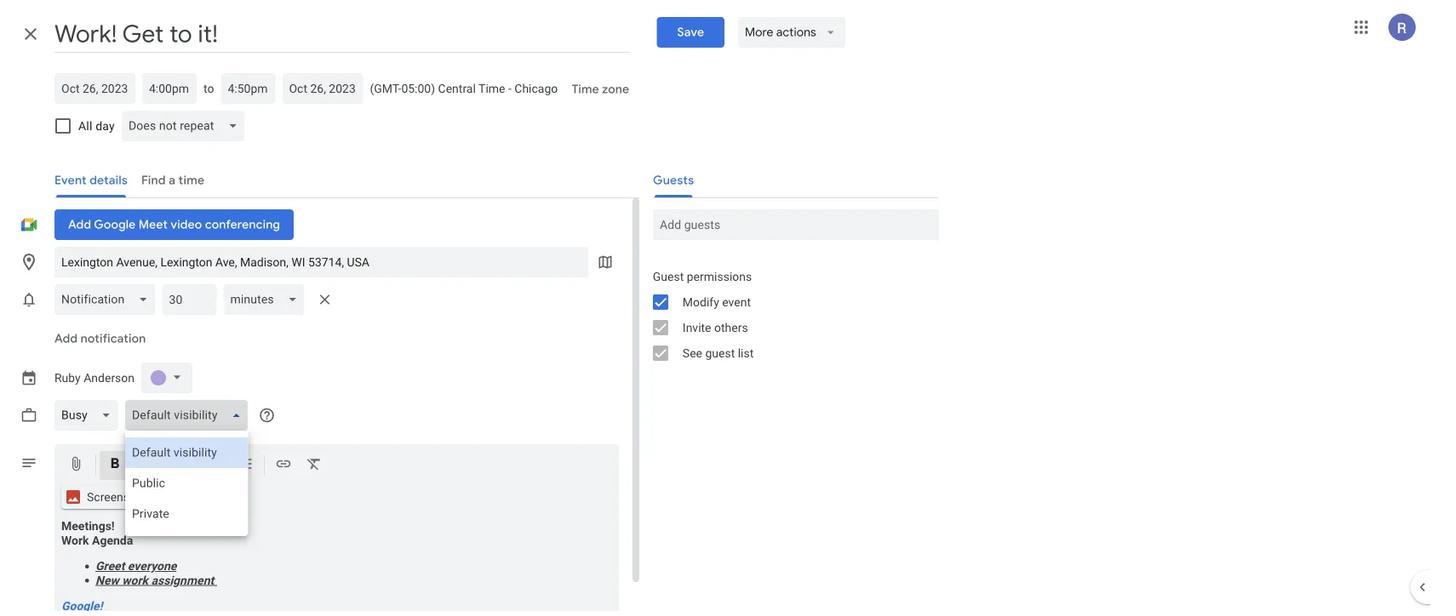 Task type: describe. For each thing, give the bounding box(es) containing it.
day
[[96, 119, 115, 133]]

save
[[677, 25, 704, 40]]

event
[[723, 295, 751, 309]]

(gmt-05:00) central time - chicago
[[370, 81, 558, 95]]

Description text field
[[55, 520, 619, 612]]

invite
[[683, 321, 712, 335]]

Location text field
[[61, 247, 582, 278]]

insert link image
[[275, 456, 292, 476]]

meetings!
[[61, 520, 115, 534]]

05:00)
[[402, 81, 435, 95]]

default visibility option
[[125, 438, 248, 468]]

notification
[[81, 331, 146, 347]]

greet
[[95, 560, 125, 574]]

numbered list image
[[206, 456, 223, 476]]

visibility list box
[[125, 431, 248, 537]]

underline image
[[168, 456, 185, 476]]

to
[[204, 81, 214, 95]]

guest permissions
[[653, 270, 752, 284]]

time inside button
[[572, 82, 599, 97]]

Guests text field
[[660, 210, 933, 240]]

End time text field
[[228, 78, 269, 99]]

modify
[[683, 295, 720, 309]]

public option
[[125, 468, 248, 499]]

0 horizontal spatial time
[[479, 81, 506, 95]]

time zone
[[572, 82, 629, 97]]

save button
[[657, 17, 725, 48]]

time zone button
[[565, 74, 636, 105]]

permissions
[[687, 270, 752, 284]]

agenda
[[92, 534, 133, 548]]

assignment
[[151, 574, 214, 588]]

others
[[715, 321, 748, 335]]

see guest list
[[683, 346, 754, 360]]

-
[[508, 81, 512, 95]]

remove formatting image
[[306, 456, 323, 476]]

actions
[[777, 25, 817, 40]]

zone
[[602, 82, 629, 97]]

add notification
[[55, 331, 146, 347]]

greet everyone new work assignment
[[95, 560, 217, 588]]



Task type: vqa. For each thing, say whether or not it's contained in the screenshot.
day
yes



Task type: locate. For each thing, give the bounding box(es) containing it.
time left the -
[[479, 81, 506, 95]]

modify event
[[683, 295, 751, 309]]

bulleted list image
[[237, 456, 254, 476]]

guest
[[653, 270, 684, 284]]

ruby
[[55, 371, 81, 385]]

Title text field
[[55, 15, 630, 53]]

private option
[[125, 499, 248, 530]]

(gmt-
[[370, 81, 402, 95]]

group
[[640, 264, 939, 366]]

more
[[745, 25, 774, 40]]

meetings! work agenda
[[61, 520, 133, 548]]

Minutes in advance for notification number field
[[169, 284, 210, 315]]

guest
[[706, 346, 735, 360]]

None field
[[122, 111, 252, 141], [55, 284, 162, 315], [224, 284, 311, 315], [55, 400, 125, 431], [125, 400, 255, 431], [122, 111, 252, 141], [55, 284, 162, 315], [224, 284, 311, 315], [55, 400, 125, 431], [125, 400, 255, 431]]

italic image
[[137, 456, 154, 476]]

Start time text field
[[149, 78, 190, 99]]

work
[[122, 574, 148, 588]]

new
[[95, 574, 119, 588]]

arrow_drop_down
[[823, 25, 839, 40]]

bold image
[[106, 456, 124, 476]]

anderson
[[84, 371, 135, 385]]

more actions arrow_drop_down
[[745, 25, 839, 40]]

work
[[61, 534, 89, 548]]

all day
[[78, 119, 115, 133]]

End date text field
[[289, 78, 356, 99]]

time left zone
[[572, 82, 599, 97]]

chicago
[[515, 81, 558, 95]]

everyone
[[128, 560, 177, 574]]

all
[[78, 119, 92, 133]]

list
[[738, 346, 754, 360]]

30 minutes before element
[[55, 281, 339, 319]]

central
[[438, 81, 476, 95]]

see
[[683, 346, 703, 360]]

add
[[55, 331, 78, 347]]

1 horizontal spatial time
[[572, 82, 599, 97]]

ruby anderson
[[55, 371, 135, 385]]

add notification button
[[48, 319, 153, 359]]

invite others
[[683, 321, 748, 335]]

formatting options toolbar
[[55, 445, 619, 486]]

time
[[479, 81, 506, 95], [572, 82, 599, 97]]

group containing guest permissions
[[640, 264, 939, 366]]

Start date text field
[[61, 78, 129, 99]]



